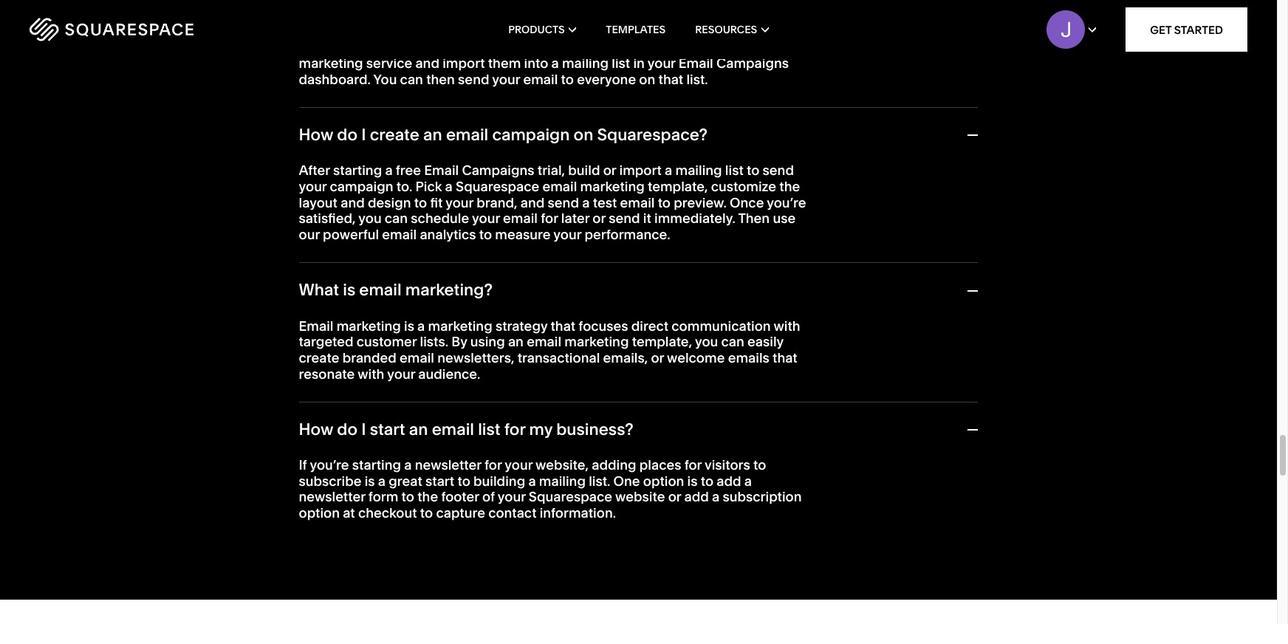 Task type: describe. For each thing, give the bounding box(es) containing it.
products
[[508, 23, 565, 36]]

by
[[640, 23, 655, 40]]

dashboard.
[[299, 71, 371, 88]]

send left the it
[[609, 210, 640, 227]]

using
[[470, 334, 505, 351]]

for left my
[[504, 420, 526, 440]]

if you're starting a newsletter for your website, adding places for visitors to subscribe is a great start to building a mailing list. one option is to add a newsletter form to the footer of your squarespace website or add a subscription option at checkout to capture contact information.
[[299, 457, 802, 522]]

marketing inside after starting a free email campaigns trial, build or import a mailing list to send your campaign to. pick a squarespace email marketing template, customize the layout and design to fit your brand, and send a test email to preview. once you're satisfied, you can schedule your email for later or send it immediately. then use our powerful email analytics to measure your performance.
[[580, 178, 645, 195]]

great
[[389, 473, 423, 490]]

1 vertical spatial campaigns
[[717, 55, 789, 72]]

if
[[299, 457, 307, 474]]

design
[[368, 194, 411, 211]]

communication
[[672, 318, 771, 335]]

1 horizontal spatial add
[[717, 473, 742, 490]]

branded
[[343, 350, 397, 367]]

footer
[[441, 489, 479, 506]]

transactional
[[518, 350, 600, 367]]

performance.
[[585, 226, 671, 243]]

email down then
[[446, 125, 489, 145]]

template, inside after starting a free email campaigns trial, build or import a mailing list to send your campaign to. pick a squarespace email marketing template, customize the layout and design to fit your brand, and send a test email to preview. once you're satisfied, you can schedule your email for later or send it immediately. then use our powerful email analytics to measure your performance.
[[648, 178, 708, 195]]

to right the it
[[658, 194, 671, 211]]

direct
[[632, 318, 669, 335]]

to right ready
[[380, 39, 393, 56]]

lists.
[[420, 334, 449, 351]]

list inside after starting a free email campaigns trial, build or import a mailing list to send your campaign to. pick a squarespace email marketing template, customize the layout and design to fit your brand, and send a test email to preview. once you're satisfied, you can schedule your email for later or send it immediately. then use our powerful email analytics to measure your performance.
[[725, 162, 744, 179]]

i for create
[[361, 125, 366, 145]]

get started link
[[1126, 7, 1248, 52]]

starting inside after starting a free email campaigns trial, build or import a mailing list to send your campaign to. pick a squarespace email marketing template, customize the layout and design to fit your brand, and send a test email to preview. once you're satisfied, you can schedule your email for later or send it immediately. then use our powerful email analytics to measure your performance.
[[333, 162, 382, 179]]

your down resources
[[698, 39, 726, 56]]

email up customer
[[359, 280, 402, 300]]

that inside you can get started with email campaigns at any time by creating a draft. when you're ready to send your campaign, export your contacts from your old email marketing service and import them into a mailing list in your email campaigns dashboard. you can then send your email to everyone on that list.
[[659, 71, 684, 88]]

to right form
[[402, 489, 415, 506]]

fit
[[430, 194, 443, 211]]

is right what
[[343, 280, 356, 300]]

can left then
[[400, 71, 423, 88]]

after starting a free email campaigns trial, build or import a mailing list to send your campaign to. pick a squarespace email marketing template, customize the layout and design to fit your brand, and send a test email to preview. once you're satisfied, you can schedule your email for later or send it immediately. then use our powerful email analytics to measure your performance.
[[299, 162, 806, 243]]

is right places
[[688, 473, 698, 490]]

templates link
[[606, 0, 666, 59]]

subscribe
[[299, 473, 362, 490]]

the inside after starting a free email campaigns trial, build or import a mailing list to send your campaign to. pick a squarespace email marketing template, customize the layout and design to fit your brand, and send a test email to preview. once you're satisfied, you can schedule your email for later or send it immediately. then use our powerful email analytics to measure your performance.
[[780, 178, 800, 195]]

your right in
[[648, 55, 676, 72]]

it
[[643, 210, 652, 227]]

contacts
[[607, 39, 662, 56]]

preview.
[[674, 194, 727, 211]]

visitors
[[705, 457, 751, 474]]

to left fit
[[414, 194, 427, 211]]

0 horizontal spatial start
[[370, 420, 405, 440]]

1 vertical spatial option
[[299, 505, 340, 522]]

email left by
[[400, 350, 434, 367]]

you inside email marketing is a marketing strategy that focuses direct communication with targeted customer lists. by using an email marketing template, you can easily create branded email newsletters, transactional emails, or welcome emails that resonate with your audience.
[[695, 334, 718, 351]]

1 horizontal spatial option
[[643, 473, 684, 490]]

website,
[[536, 457, 589, 474]]

can inside after starting a free email campaigns trial, build or import a mailing list to send your campaign to. pick a squarespace email marketing template, customize the layout and design to fit your brand, and send a test email to preview. once you're satisfied, you can schedule your email for later or send it immediately. then use our powerful email analytics to measure your performance.
[[385, 210, 408, 227]]

marketing up branded
[[337, 318, 401, 335]]

creating
[[658, 23, 711, 40]]

capture
[[436, 505, 485, 522]]

2 vertical spatial with
[[358, 365, 385, 382]]

list. inside you can get started with email campaigns at any time by creating a draft. when you're ready to send your campaign, export your contacts from your old email marketing service and import them into a mailing list in your email campaigns dashboard. you can then send your email to everyone on that list.
[[687, 71, 708, 88]]

your right of
[[498, 489, 526, 506]]

your right schedule
[[472, 210, 500, 227]]

test
[[593, 194, 617, 211]]

email right the using
[[527, 334, 562, 351]]

at inside you can get started with email campaigns at any time by creating a draft. when you're ready to send your campaign, export your contacts from your old email marketing service and import them into a mailing list in your email campaigns dashboard. you can then send your email to everyone on that list.
[[567, 23, 580, 40]]

marketing left direct
[[565, 334, 629, 351]]

customer
[[357, 334, 417, 351]]

send up then
[[396, 39, 428, 56]]

to.
[[397, 178, 412, 195]]

is inside email marketing is a marketing strategy that focuses direct communication with targeted customer lists. by using an email marketing template, you can easily create branded email newsletters, transactional emails, or welcome emails that resonate with your audience.
[[404, 318, 414, 335]]

1 horizontal spatial create
[[370, 125, 420, 145]]

2 vertical spatial that
[[773, 350, 798, 367]]

squarespace?
[[597, 125, 708, 145]]

how for how do i start an email list for my business?
[[299, 420, 333, 440]]

email inside after starting a free email campaigns trial, build or import a mailing list to send your campaign to. pick a squarespace email marketing template, customize the layout and design to fit your brand, and send a test email to preview. once you're satisfied, you can schedule your email for later or send it immediately. then use our powerful email analytics to measure your performance.
[[424, 162, 459, 179]]

email left later
[[503, 210, 538, 227]]

2 horizontal spatial and
[[521, 194, 545, 211]]

newsletters,
[[438, 350, 515, 367]]

satisfied,
[[299, 210, 356, 227]]

time
[[608, 23, 637, 40]]

places
[[640, 457, 682, 474]]

your right measure
[[554, 226, 582, 243]]

business?
[[557, 420, 634, 440]]

analytics
[[420, 226, 476, 243]]

marketing inside you can get started with email campaigns at any time by creating a draft. when you're ready to send your campaign, export your contacts from your old email marketing service and import them into a mailing list in your email campaigns dashboard. you can then send your email to everyone on that list.
[[299, 55, 363, 72]]

your down my
[[505, 457, 533, 474]]

later
[[561, 210, 590, 227]]

0 horizontal spatial you
[[299, 23, 322, 40]]

squarespace logo image
[[30, 18, 194, 41]]

squarespace logo link
[[30, 18, 273, 41]]

to right into
[[561, 71, 574, 88]]

with inside you can get started with email campaigns at any time by creating a draft. when you're ready to send your campaign, export your contacts from your old email marketing service and import them into a mailing list in your email campaigns dashboard. you can then send your email to everyone on that list.
[[424, 23, 451, 40]]

audience.
[[418, 365, 481, 382]]

powerful
[[323, 226, 379, 243]]

resources button
[[695, 0, 769, 59]]

marketing?
[[406, 280, 493, 300]]

draft.
[[725, 23, 758, 40]]

started
[[376, 23, 421, 40]]

your up satisfied,
[[299, 178, 327, 195]]

adding
[[592, 457, 637, 474]]

your right fit
[[446, 194, 474, 211]]

email right old
[[752, 39, 787, 56]]

or right later
[[593, 210, 606, 227]]

to right places
[[701, 473, 714, 490]]

you can get started with email campaigns at any time by creating a draft. when you're ready to send your campaign, export your contacts from your old email marketing service and import them into a mailing list in your email campaigns dashboard. you can then send your email to everyone on that list.
[[299, 23, 797, 88]]

campaign,
[[462, 39, 528, 56]]

how for how do i create an email campaign on squarespace?
[[299, 125, 333, 145]]

mailing inside you can get started with email campaigns at any time by creating a draft. when you're ready to send your campaign, export your contacts from your old email marketing service and import them into a mailing list in your email campaigns dashboard. you can then send your email to everyone on that list.
[[562, 55, 609, 72]]

what is email marketing?
[[299, 280, 493, 300]]

strategy
[[496, 318, 548, 335]]

import inside you can get started with email campaigns at any time by creating a draft. when you're ready to send your campaign, export your contacts from your old email marketing service and import them into a mailing list in your email campaigns dashboard. you can then send your email to everyone on that list.
[[443, 55, 485, 72]]

to up once
[[747, 162, 760, 179]]

emails,
[[603, 350, 648, 367]]

subscription
[[723, 489, 802, 506]]

can left the 'get'
[[326, 23, 349, 40]]

campaign inside after starting a free email campaigns trial, build or import a mailing list to send your campaign to. pick a squarespace email marketing template, customize the layout and design to fit your brand, and send a test email to preview. once you're satisfied, you can schedule your email for later or send it immediately. then use our powerful email analytics to measure your performance.
[[330, 178, 393, 195]]

how do i start an email list for my business?
[[299, 420, 634, 440]]

for up of
[[485, 457, 502, 474]]

targeted
[[299, 334, 354, 351]]

i for start
[[361, 420, 366, 440]]

get
[[1151, 23, 1172, 37]]

can inside email marketing is a marketing strategy that focuses direct communication with targeted customer lists. by using an email marketing template, you can easily create branded email newsletters, transactional emails, or welcome emails that resonate with your audience.
[[722, 334, 745, 351]]

website
[[615, 489, 665, 506]]

do for start
[[337, 420, 358, 440]]

start inside if you're starting a newsletter for your website, adding places for visitors to subscribe is a great start to building a mailing list. one option is to add a newsletter form to the footer of your squarespace website or add a subscription option at checkout to capture contact information.
[[426, 473, 455, 490]]

an for list
[[409, 420, 428, 440]]

when
[[761, 23, 797, 40]]

0 horizontal spatial that
[[551, 318, 576, 335]]

layout
[[299, 194, 338, 211]]

everyone
[[577, 71, 636, 88]]

easily
[[748, 334, 784, 351]]

focuses
[[579, 318, 628, 335]]

by
[[452, 334, 467, 351]]

them
[[488, 55, 521, 72]]

you're inside you can get started with email campaigns at any time by creating a draft. when you're ready to send your campaign, export your contacts from your old email marketing service and import them into a mailing list in your email campaigns dashboard. you can then send your email to everyone on that list.
[[299, 39, 338, 56]]

for right places
[[685, 457, 702, 474]]

resonate
[[299, 365, 355, 382]]

trial,
[[538, 162, 565, 179]]

send down trial,
[[548, 194, 579, 211]]

started
[[1175, 23, 1224, 37]]

you're inside if you're starting a newsletter for your website, adding places for visitors to subscribe is a great start to building a mailing list. one option is to add a newsletter form to the footer of your squarespace website or add a subscription option at checkout to capture contact information.
[[310, 457, 349, 474]]



Task type: vqa. For each thing, say whether or not it's contained in the screenshot.
the bottom With
yes



Task type: locate. For each thing, give the bounding box(es) containing it.
how
[[299, 125, 333, 145], [299, 420, 333, 440]]

2 vertical spatial list
[[478, 420, 501, 440]]

1 horizontal spatial and
[[416, 55, 440, 72]]

the
[[780, 178, 800, 195], [418, 489, 438, 506]]

your up everyone
[[576, 39, 604, 56]]

email down audience.
[[432, 420, 474, 440]]

information.
[[540, 505, 616, 522]]

1 vertical spatial campaign
[[330, 178, 393, 195]]

ready
[[341, 39, 377, 56]]

1 vertical spatial create
[[299, 350, 339, 367]]

you
[[299, 23, 322, 40], [374, 71, 397, 88]]

create inside email marketing is a marketing strategy that focuses direct communication with targeted customer lists. by using an email marketing template, you can easily create branded email newsletters, transactional emails, or welcome emails that resonate with your audience.
[[299, 350, 339, 367]]

your up then
[[430, 39, 458, 56]]

with down customer
[[358, 365, 385, 382]]

1 do from the top
[[337, 125, 358, 145]]

or inside email marketing is a marketing strategy that focuses direct communication with targeted customer lists. by using an email marketing template, you can easily create branded email newsletters, transactional emails, or welcome emails that resonate with your audience.
[[651, 350, 664, 367]]

0 vertical spatial template,
[[648, 178, 708, 195]]

to left of
[[458, 473, 471, 490]]

your
[[430, 39, 458, 56], [576, 39, 604, 56], [698, 39, 726, 56], [648, 55, 676, 72], [492, 71, 520, 88], [299, 178, 327, 195], [446, 194, 474, 211], [472, 210, 500, 227], [554, 226, 582, 243], [387, 365, 415, 382], [505, 457, 533, 474], [498, 489, 526, 506]]

0 vertical spatial an
[[423, 125, 442, 145]]

i
[[361, 125, 366, 145], [361, 420, 366, 440]]

import
[[443, 55, 485, 72], [620, 162, 662, 179]]

0 vertical spatial squarespace
[[456, 178, 540, 195]]

0 horizontal spatial add
[[685, 489, 709, 506]]

email
[[752, 39, 787, 56], [523, 71, 558, 88], [446, 125, 489, 145], [543, 178, 577, 195], [620, 194, 655, 211], [503, 210, 538, 227], [382, 226, 417, 243], [359, 280, 402, 300], [527, 334, 562, 351], [400, 350, 434, 367], [432, 420, 474, 440]]

1 vertical spatial that
[[551, 318, 576, 335]]

that right emails
[[773, 350, 798, 367]]

email up them
[[454, 23, 489, 40]]

email inside email marketing is a marketing strategy that focuses direct communication with targeted customer lists. by using an email marketing template, you can easily create branded email newsletters, transactional emails, or welcome emails that resonate with your audience.
[[299, 318, 334, 335]]

or inside if you're starting a newsletter for your website, adding places for visitors to subscribe is a great start to building a mailing list. one option is to add a newsletter form to the footer of your squarespace website or add a subscription option at checkout to capture contact information.
[[668, 489, 681, 506]]

or right emails,
[[651, 350, 664, 367]]

1 vertical spatial import
[[620, 162, 662, 179]]

1 horizontal spatial on
[[639, 71, 656, 88]]

0 vertical spatial you
[[299, 23, 322, 40]]

2 how from the top
[[299, 420, 333, 440]]

1 vertical spatial how
[[299, 420, 333, 440]]

you left ready
[[299, 23, 322, 40]]

an right the using
[[508, 334, 524, 351]]

1 vertical spatial squarespace
[[529, 489, 613, 506]]

1 horizontal spatial list.
[[687, 71, 708, 88]]

or right website
[[668, 489, 681, 506]]

1 horizontal spatial at
[[567, 23, 580, 40]]

list. inside if you're starting a newsletter for your website, adding places for visitors to subscribe is a great start to building a mailing list. one option is to add a newsletter form to the footer of your squarespace website or add a subscription option at checkout to capture contact information.
[[589, 473, 611, 490]]

squarespace
[[456, 178, 540, 195], [529, 489, 613, 506]]

1 how from the top
[[299, 125, 333, 145]]

campaign left to.
[[330, 178, 393, 195]]

do for create
[[337, 125, 358, 145]]

1 horizontal spatial you
[[695, 334, 718, 351]]

starting inside if you're starting a newsletter for your website, adding places for visitors to subscribe is a great start to building a mailing list. one option is to add a newsletter form to the footer of your squarespace website or add a subscription option at checkout to capture contact information.
[[352, 457, 401, 474]]

2 horizontal spatial with
[[774, 318, 801, 335]]

0 horizontal spatial at
[[343, 505, 355, 522]]

0 horizontal spatial on
[[574, 125, 594, 145]]

marketing up the it
[[580, 178, 645, 195]]

campaign
[[492, 125, 570, 145], [330, 178, 393, 195]]

at down subscribe
[[343, 505, 355, 522]]

email up fit
[[424, 162, 459, 179]]

mailing up information.
[[539, 473, 586, 490]]

1 horizontal spatial that
[[659, 71, 684, 88]]

list left my
[[478, 420, 501, 440]]

your down customer
[[387, 365, 415, 382]]

checkout
[[358, 505, 417, 522]]

pick
[[416, 178, 442, 195]]

1 horizontal spatial you
[[374, 71, 397, 88]]

1 horizontal spatial with
[[424, 23, 451, 40]]

1 horizontal spatial campaign
[[492, 125, 570, 145]]

create left branded
[[299, 350, 339, 367]]

1 vertical spatial an
[[508, 334, 524, 351]]

option down subscribe
[[299, 505, 340, 522]]

and inside you can get started with email campaigns at any time by creating a draft. when you're ready to send your campaign, export your contacts from your old email marketing service and import them into a mailing list in your email campaigns dashboard. you can then send your email to everyone on that list.
[[416, 55, 440, 72]]

to
[[380, 39, 393, 56], [561, 71, 574, 88], [747, 162, 760, 179], [414, 194, 427, 211], [658, 194, 671, 211], [479, 226, 492, 243], [754, 457, 766, 474], [458, 473, 471, 490], [701, 473, 714, 490], [402, 489, 415, 506], [420, 505, 433, 522]]

email down design
[[382, 226, 417, 243]]

1 vertical spatial start
[[426, 473, 455, 490]]

old
[[729, 39, 749, 56]]

1 vertical spatial the
[[418, 489, 438, 506]]

0 vertical spatial newsletter
[[415, 457, 482, 474]]

0 vertical spatial import
[[443, 55, 485, 72]]

from
[[665, 39, 695, 56]]

you right satisfied,
[[359, 210, 382, 227]]

what
[[299, 280, 339, 300]]

2 vertical spatial mailing
[[539, 473, 586, 490]]

0 vertical spatial at
[[567, 23, 580, 40]]

an up the great
[[409, 420, 428, 440]]

1 vertical spatial on
[[574, 125, 594, 145]]

after
[[299, 162, 330, 179]]

0 horizontal spatial with
[[358, 365, 385, 382]]

and up measure
[[521, 194, 545, 211]]

do down dashboard.
[[337, 125, 358, 145]]

2 vertical spatial you're
[[310, 457, 349, 474]]

free
[[396, 162, 421, 179]]

marketing
[[299, 55, 363, 72], [580, 178, 645, 195], [337, 318, 401, 335], [428, 318, 493, 335], [565, 334, 629, 351]]

get
[[352, 23, 373, 40]]

0 vertical spatial create
[[370, 125, 420, 145]]

that up transactional
[[551, 318, 576, 335]]

into
[[524, 55, 548, 72]]

send right then
[[458, 71, 490, 88]]

campaigns inside after starting a free email campaigns trial, build or import a mailing list to send your campaign to. pick a squarespace email marketing template, customize the layout and design to fit your brand, and send a test email to preview. once you're satisfied, you can schedule your email for later or send it immediately. then use our powerful email analytics to measure your performance.
[[462, 162, 535, 179]]

resources
[[695, 23, 758, 36]]

0 horizontal spatial newsletter
[[299, 489, 365, 506]]

mailing inside if you're starting a newsletter for your website, adding places for visitors to subscribe is a great start to building a mailing list. one option is to add a newsletter form to the footer of your squarespace website or add a subscription option at checkout to capture contact information.
[[539, 473, 586, 490]]

is left the great
[[365, 473, 375, 490]]

your inside email marketing is a marketing strategy that focuses direct communication with targeted customer lists. by using an email marketing template, you can easily create branded email newsletters, transactional emails, or welcome emails that resonate with your audience.
[[387, 365, 415, 382]]

1 vertical spatial newsletter
[[299, 489, 365, 506]]

squarespace inside after starting a free email campaigns trial, build or import a mailing list to send your campaign to. pick a squarespace email marketing template, customize the layout and design to fit your brand, and send a test email to preview. once you're satisfied, you can schedule your email for later or send it immediately. then use our powerful email analytics to measure your performance.
[[456, 178, 540, 195]]

2 do from the top
[[337, 420, 358, 440]]

contact
[[489, 505, 537, 522]]

2 i from the top
[[361, 420, 366, 440]]

or
[[603, 162, 616, 179], [593, 210, 606, 227], [651, 350, 664, 367], [668, 489, 681, 506]]

list. left one
[[589, 473, 611, 490]]

any
[[583, 23, 605, 40]]

import down squarespace?
[[620, 162, 662, 179]]

a inside email marketing is a marketing strategy that focuses direct communication with targeted customer lists. by using an email marketing template, you can easily create branded email newsletters, transactional emails, or welcome emails that resonate with your audience.
[[418, 318, 425, 335]]

at inside if you're starting a newsletter for your website, adding places for visitors to subscribe is a great start to building a mailing list. one option is to add a newsletter form to the footer of your squarespace website or add a subscription option at checkout to capture contact information.
[[343, 505, 355, 522]]

0 vertical spatial you're
[[299, 39, 338, 56]]

option right one
[[643, 473, 684, 490]]

once
[[730, 194, 764, 211]]

2 horizontal spatial that
[[773, 350, 798, 367]]

export
[[531, 39, 573, 56]]

1 vertical spatial you're
[[767, 194, 806, 211]]

template, right focuses at the bottom
[[632, 334, 692, 351]]

immediately.
[[655, 210, 736, 227]]

1 vertical spatial mailing
[[676, 162, 722, 179]]

0 vertical spatial do
[[337, 125, 358, 145]]

use
[[773, 210, 796, 227]]

create
[[370, 125, 420, 145], [299, 350, 339, 367]]

0 vertical spatial option
[[643, 473, 684, 490]]

1 horizontal spatial list
[[612, 55, 630, 72]]

form
[[369, 489, 399, 506]]

on inside you can get started with email campaigns at any time by creating a draft. when you're ready to send your campaign, export your contacts from your old email marketing service and import them into a mailing list in your email campaigns dashboard. you can then send your email to everyone on that list.
[[639, 71, 656, 88]]

your down campaign, on the left top of page
[[492, 71, 520, 88]]

how do i create an email campaign on squarespace?
[[299, 125, 708, 145]]

0 horizontal spatial import
[[443, 55, 485, 72]]

1 vertical spatial template,
[[632, 334, 692, 351]]

then
[[426, 71, 455, 88]]

you're right if
[[310, 457, 349, 474]]

at left any at the left of page
[[567, 23, 580, 40]]

for inside after starting a free email campaigns trial, build or import a mailing list to send your campaign to. pick a squarespace email marketing template, customize the layout and design to fit your brand, and send a test email to preview. once you're satisfied, you can schedule your email for later or send it immediately. then use our powerful email analytics to measure your performance.
[[541, 210, 558, 227]]

email right test
[[620, 194, 655, 211]]

and right "service"
[[416, 55, 440, 72]]

you're
[[299, 39, 338, 56], [767, 194, 806, 211], [310, 457, 349, 474]]

get started
[[1151, 23, 1224, 37]]

then
[[738, 210, 770, 227]]

i up subscribe
[[361, 420, 366, 440]]

brand,
[[477, 194, 518, 211]]

create up free
[[370, 125, 420, 145]]

0 horizontal spatial the
[[418, 489, 438, 506]]

0 vertical spatial i
[[361, 125, 366, 145]]

start
[[370, 420, 405, 440], [426, 473, 455, 490]]

0 horizontal spatial option
[[299, 505, 340, 522]]

0 vertical spatial starting
[[333, 162, 382, 179]]

campaign up trial,
[[492, 125, 570, 145]]

mailing down any at the left of page
[[562, 55, 609, 72]]

how up after
[[299, 125, 333, 145]]

0 horizontal spatial list.
[[589, 473, 611, 490]]

2 vertical spatial campaigns
[[462, 162, 535, 179]]

our
[[299, 226, 320, 243]]

1 horizontal spatial the
[[780, 178, 800, 195]]

customize
[[711, 178, 777, 195]]

service
[[366, 55, 412, 72]]

0 vertical spatial campaigns
[[492, 23, 564, 40]]

1 i from the top
[[361, 125, 366, 145]]

email marketing is a marketing strategy that focuses direct communication with targeted customer lists. by using an email marketing template, you can easily create branded email newsletters, transactional emails, or welcome emails that resonate with your audience.
[[299, 318, 801, 382]]

add right places
[[717, 473, 742, 490]]

0 vertical spatial on
[[639, 71, 656, 88]]

campaigns
[[492, 23, 564, 40], [717, 55, 789, 72], [462, 162, 535, 179]]

0 horizontal spatial and
[[341, 194, 365, 211]]

mailing inside after starting a free email campaigns trial, build or import a mailing list to send your campaign to. pick a squarespace email marketing template, customize the layout and design to fit your brand, and send a test email to preview. once you're satisfied, you can schedule your email for later or send it immediately. then use our powerful email analytics to measure your performance.
[[676, 162, 722, 179]]

1 vertical spatial with
[[774, 318, 801, 335]]

how up if
[[299, 420, 333, 440]]

0 vertical spatial mailing
[[562, 55, 609, 72]]

1 vertical spatial you
[[374, 71, 397, 88]]

email down creating
[[679, 55, 714, 72]]

0 vertical spatial with
[[424, 23, 451, 40]]

to up subscription
[[754, 457, 766, 474]]

0 vertical spatial list
[[612, 55, 630, 72]]

add
[[717, 473, 742, 490], [685, 489, 709, 506]]

starting up form
[[352, 457, 401, 474]]

on up build at the left of the page
[[574, 125, 594, 145]]

building
[[474, 473, 525, 490]]

campaigns up brand,
[[462, 162, 535, 179]]

starting
[[333, 162, 382, 179], [352, 457, 401, 474]]

in
[[634, 55, 645, 72]]

to down brand,
[[479, 226, 492, 243]]

0 horizontal spatial list
[[478, 420, 501, 440]]

1 vertical spatial starting
[[352, 457, 401, 474]]

template,
[[648, 178, 708, 195], [632, 334, 692, 351]]

0 horizontal spatial campaign
[[330, 178, 393, 195]]

1 horizontal spatial newsletter
[[415, 457, 482, 474]]

squarespace inside if you're starting a newsletter for your website, adding places for visitors to subscribe is a great start to building a mailing list. one option is to add a newsletter form to the footer of your squarespace website or add a subscription option at checkout to capture contact information.
[[529, 489, 613, 506]]

1 vertical spatial list.
[[589, 473, 611, 490]]

you're right once
[[767, 194, 806, 211]]

with right communication on the right bottom of the page
[[774, 318, 801, 335]]

0 vertical spatial list.
[[687, 71, 708, 88]]

1 vertical spatial you
[[695, 334, 718, 351]]

email up later
[[543, 178, 577, 195]]

templates
[[606, 23, 666, 36]]

build
[[568, 162, 600, 179]]

template, inside email marketing is a marketing strategy that focuses direct communication with targeted customer lists. by using an email marketing template, you can easily create branded email newsletters, transactional emails, or welcome emails that resonate with your audience.
[[632, 334, 692, 351]]

newsletter up 'footer'
[[415, 457, 482, 474]]

0 horizontal spatial create
[[299, 350, 339, 367]]

you inside after starting a free email campaigns trial, build or import a mailing list to send your campaign to. pick a squarespace email marketing template, customize the layout and design to fit your brand, and send a test email to preview. once you're satisfied, you can schedule your email for later or send it immediately. then use our powerful email analytics to measure your performance.
[[359, 210, 382, 227]]

0 vertical spatial the
[[780, 178, 800, 195]]

can left easily
[[722, 334, 745, 351]]

at
[[567, 23, 580, 40], [343, 505, 355, 522]]

2 horizontal spatial list
[[725, 162, 744, 179]]

start up the great
[[370, 420, 405, 440]]

1 horizontal spatial start
[[426, 473, 455, 490]]

of
[[483, 489, 495, 506]]

do
[[337, 125, 358, 145], [337, 420, 358, 440]]

email
[[454, 23, 489, 40], [679, 55, 714, 72], [424, 162, 459, 179], [299, 318, 334, 335]]

1 vertical spatial at
[[343, 505, 355, 522]]

with
[[424, 23, 451, 40], [774, 318, 801, 335], [358, 365, 385, 382]]

and up powerful
[[341, 194, 365, 211]]

you left emails
[[695, 334, 718, 351]]

0 horizontal spatial you
[[359, 210, 382, 227]]

the inside if you're starting a newsletter for your website, adding places for visitors to subscribe is a great start to building a mailing list. one option is to add a newsletter form to the footer of your squarespace website or add a subscription option at checkout to capture contact information.
[[418, 489, 438, 506]]

1 horizontal spatial import
[[620, 162, 662, 179]]

do up subscribe
[[337, 420, 358, 440]]

an inside email marketing is a marketing strategy that focuses direct communication with targeted customer lists. by using an email marketing template, you can easily create branded email newsletters, transactional emails, or welcome emails that resonate with your audience.
[[508, 334, 524, 351]]

0 vertical spatial you
[[359, 210, 382, 227]]

the up 'use'
[[780, 178, 800, 195]]

you're inside after starting a free email campaigns trial, build or import a mailing list to send your campaign to. pick a squarespace email marketing template, customize the layout and design to fit your brand, and send a test email to preview. once you're satisfied, you can schedule your email for later or send it immediately. then use our powerful email analytics to measure your performance.
[[767, 194, 806, 211]]

list left in
[[612, 55, 630, 72]]

or right build at the left of the page
[[603, 162, 616, 179]]

for left later
[[541, 210, 558, 227]]

emails
[[728, 350, 770, 367]]

squarespace down website,
[[529, 489, 613, 506]]

1 vertical spatial i
[[361, 420, 366, 440]]

one
[[614, 473, 640, 490]]

0 vertical spatial start
[[370, 420, 405, 440]]

you're up dashboard.
[[299, 39, 338, 56]]

an for campaign
[[423, 125, 442, 145]]

0 vertical spatial campaign
[[492, 125, 570, 145]]

2 vertical spatial an
[[409, 420, 428, 440]]

is
[[343, 280, 356, 300], [404, 318, 414, 335], [365, 473, 375, 490], [688, 473, 698, 490]]

send up once
[[763, 162, 794, 179]]

with right started
[[424, 23, 451, 40]]

marketing up newsletters,
[[428, 318, 493, 335]]

import inside after starting a free email campaigns trial, build or import a mailing list to send your campaign to. pick a squarespace email marketing template, customize the layout and design to fit your brand, and send a test email to preview. once you're satisfied, you can schedule your email for later or send it immediately. then use our powerful email analytics to measure your performance.
[[620, 162, 662, 179]]

0 vertical spatial that
[[659, 71, 684, 88]]

list inside you can get started with email campaigns at any time by creating a draft. when you're ready to send your campaign, export your contacts from your old email marketing service and import them into a mailing list in your email campaigns dashboard. you can then send your email to everyone on that list.
[[612, 55, 630, 72]]

list.
[[687, 71, 708, 88], [589, 473, 611, 490]]

0 vertical spatial how
[[299, 125, 333, 145]]

1 vertical spatial list
[[725, 162, 744, 179]]

my
[[529, 420, 553, 440]]

add down visitors
[[685, 489, 709, 506]]

template, up 'immediately.'
[[648, 178, 708, 195]]

1 vertical spatial do
[[337, 420, 358, 440]]

newsletter down if
[[299, 489, 365, 506]]

products button
[[508, 0, 577, 59]]

email down export
[[523, 71, 558, 88]]

to left the capture
[[420, 505, 433, 522]]



